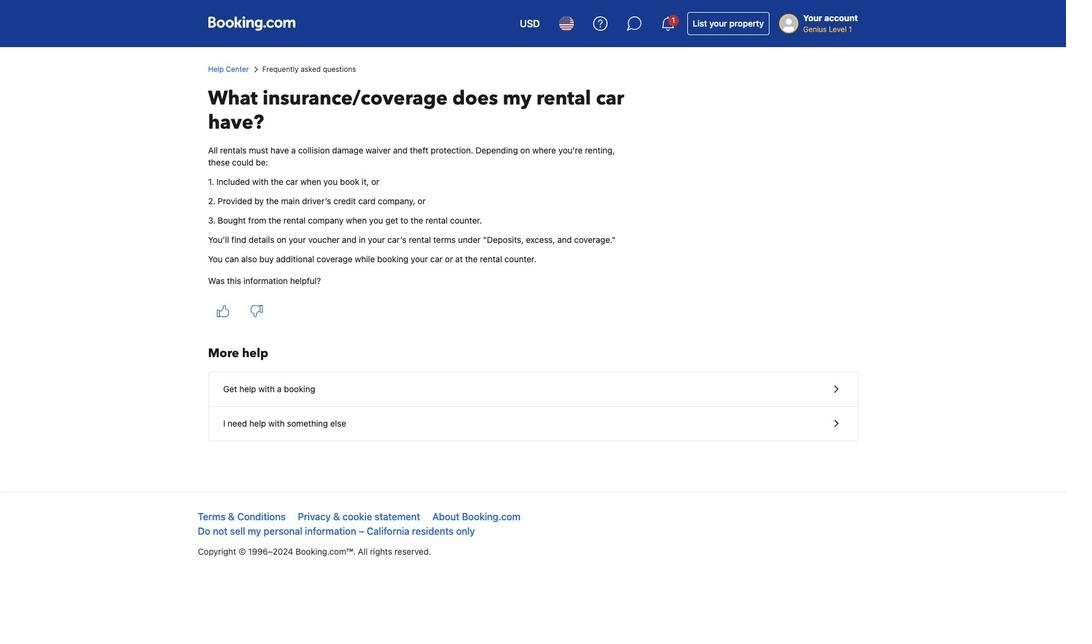 Task type: describe. For each thing, give the bounding box(es) containing it.
privacy & cookie statement
[[298, 511, 420, 522]]

3.
[[208, 215, 216, 225]]

renting,
[[585, 145, 615, 155]]

also
[[241, 254, 257, 264]]

i need help with something else
[[223, 418, 346, 429]]

genius
[[804, 25, 827, 34]]

& for terms
[[228, 511, 235, 522]]

your down you'll find details on your voucher and in your car's rental terms under "deposits, excess, and coverage."
[[411, 254, 428, 264]]

information inside about booking.com do not sell my personal information – california residents only
[[305, 526, 357, 537]]

at
[[456, 254, 463, 264]]

help inside 'button'
[[250, 418, 266, 429]]

be:
[[256, 157, 268, 167]]

main
[[281, 196, 300, 206]]

more help
[[208, 345, 268, 361]]

do not sell my personal information – california residents only link
[[198, 526, 475, 537]]

about booking.com do not sell my personal information – california residents only
[[198, 511, 521, 537]]

–
[[359, 526, 365, 537]]

help for more
[[242, 345, 268, 361]]

the right 'at' in the left top of the page
[[465, 254, 478, 264]]

a inside all rentals must have a collision damage waiver and theft protection. depending on where you're renting, these could be:
[[291, 145, 296, 155]]

voucher
[[308, 235, 340, 245]]

only
[[456, 526, 475, 537]]

rental right car's
[[409, 235, 431, 245]]

do
[[198, 526, 211, 537]]

you'll
[[208, 235, 229, 245]]

insurance/coverage
[[263, 85, 448, 112]]

get
[[223, 384, 237, 394]]

1 inside 'your account genius level 1'
[[849, 25, 853, 34]]

about
[[433, 511, 460, 522]]

your right 'in'
[[368, 235, 385, 245]]

1 horizontal spatial all
[[358, 546, 368, 557]]

2.
[[208, 196, 216, 206]]

company
[[308, 215, 344, 225]]

2 vertical spatial car
[[431, 254, 443, 264]]

what insurance/coverage does my rental car have?
[[208, 85, 625, 136]]

booking inside button
[[284, 384, 315, 394]]

in
[[359, 235, 366, 245]]

the right to
[[411, 215, 424, 225]]

what
[[208, 85, 258, 112]]

terms
[[434, 235, 456, 245]]

1 button
[[654, 9, 683, 38]]

you're
[[559, 145, 583, 155]]

0 vertical spatial when
[[301, 177, 321, 187]]

your account genius level 1
[[804, 13, 859, 34]]

it,
[[362, 177, 369, 187]]

depending
[[476, 145, 518, 155]]

buy
[[260, 254, 274, 264]]

1 vertical spatial car
[[286, 177, 298, 187]]

account
[[825, 13, 859, 23]]

personal
[[264, 526, 303, 537]]

bought
[[218, 215, 246, 225]]

rental up terms
[[426, 215, 448, 225]]

0 horizontal spatial information
[[244, 276, 288, 286]]

2. provided by the main driver's credit card company, or
[[208, 196, 426, 206]]

questions
[[323, 65, 356, 74]]

i need help with something else button
[[209, 407, 858, 441]]

included
[[217, 177, 250, 187]]

you
[[208, 254, 223, 264]]

company,
[[378, 196, 416, 206]]

residents
[[412, 526, 454, 537]]

terms & conditions
[[198, 511, 286, 522]]

get help with a booking
[[223, 384, 315, 394]]

1 vertical spatial you
[[369, 215, 383, 225]]

list
[[693, 18, 708, 28]]

must
[[249, 145, 268, 155]]

help
[[208, 65, 224, 74]]

coverage
[[317, 254, 353, 264]]

asked
[[301, 65, 321, 74]]

rentals
[[220, 145, 247, 155]]

more
[[208, 345, 239, 361]]

the for car
[[271, 177, 284, 187]]

this
[[227, 276, 241, 286]]

with inside 'button'
[[269, 418, 285, 429]]

terms & conditions link
[[198, 511, 286, 522]]

could
[[232, 157, 254, 167]]

and inside all rentals must have a collision damage waiver and theft protection. depending on where you're renting, these could be:
[[393, 145, 408, 155]]

1 inside button
[[672, 16, 676, 25]]

conditions
[[237, 511, 286, 522]]

i
[[223, 418, 226, 429]]

you can also buy additional coverage while booking your car or at the rental counter.
[[208, 254, 537, 264]]

not
[[213, 526, 228, 537]]

list your property link
[[688, 12, 770, 35]]

credit
[[334, 196, 356, 206]]

usd
[[520, 18, 540, 29]]

rights
[[370, 546, 393, 557]]

provided
[[218, 196, 252, 206]]

rental inside 'what insurance/coverage does my rental car have?'
[[537, 85, 592, 112]]

driver's
[[302, 196, 331, 206]]

usd button
[[513, 9, 548, 38]]

does
[[453, 85, 498, 112]]

privacy & cookie statement link
[[298, 511, 420, 522]]

your
[[804, 13, 823, 23]]

& for privacy
[[333, 511, 340, 522]]

sell
[[230, 526, 245, 537]]

was
[[208, 276, 225, 286]]

cookie
[[343, 511, 372, 522]]



Task type: vqa. For each thing, say whether or not it's contained in the screenshot.
first it from the right
no



Task type: locate. For each thing, give the bounding box(es) containing it.
help center button
[[208, 64, 249, 75]]

2 & from the left
[[333, 511, 340, 522]]

copyright
[[198, 546, 236, 557]]

when up driver's
[[301, 177, 321, 187]]

the
[[271, 177, 284, 187], [266, 196, 279, 206], [269, 215, 281, 225], [411, 215, 424, 225], [465, 254, 478, 264]]

0 vertical spatial information
[[244, 276, 288, 286]]

2 vertical spatial help
[[250, 418, 266, 429]]

terms
[[198, 511, 226, 522]]

additional
[[276, 254, 314, 264]]

1 left list
[[672, 16, 676, 25]]

with for a
[[259, 384, 275, 394]]

"deposits,
[[483, 235, 524, 245]]

1 horizontal spatial and
[[393, 145, 408, 155]]

0 horizontal spatial my
[[248, 526, 261, 537]]

with up by
[[252, 177, 269, 187]]

a right have
[[291, 145, 296, 155]]

booking.com online hotel reservations image
[[208, 16, 295, 31]]

statement
[[375, 511, 420, 522]]

1 vertical spatial or
[[418, 196, 426, 206]]

1 horizontal spatial a
[[291, 145, 296, 155]]

rental up you're
[[537, 85, 592, 112]]

& up sell
[[228, 511, 235, 522]]

1 horizontal spatial counter.
[[505, 254, 537, 264]]

information down buy
[[244, 276, 288, 286]]

when up 'in'
[[346, 215, 367, 225]]

or
[[372, 177, 380, 187], [418, 196, 426, 206], [445, 254, 453, 264]]

0 horizontal spatial counter.
[[450, 215, 482, 225]]

collision
[[298, 145, 330, 155]]

2 vertical spatial with
[[269, 418, 285, 429]]

help right more
[[242, 345, 268, 361]]

1 vertical spatial information
[[305, 526, 357, 537]]

excess,
[[526, 235, 555, 245]]

have?
[[208, 109, 264, 136]]

0 horizontal spatial and
[[342, 235, 357, 245]]

you'll find details on your voucher and in your car's rental terms under "deposits, excess, and coverage."
[[208, 235, 616, 245]]

2 vertical spatial or
[[445, 254, 453, 264]]

0 vertical spatial with
[[252, 177, 269, 187]]

0 horizontal spatial or
[[372, 177, 380, 187]]

and left 'in'
[[342, 235, 357, 245]]

need
[[228, 418, 247, 429]]

1 & from the left
[[228, 511, 235, 522]]

1 vertical spatial booking
[[284, 384, 315, 394]]

car inside 'what insurance/coverage does my rental car have?'
[[596, 85, 625, 112]]

booking up something
[[284, 384, 315, 394]]

1 horizontal spatial or
[[418, 196, 426, 206]]

your right list
[[710, 18, 728, 28]]

can
[[225, 254, 239, 264]]

1 horizontal spatial my
[[503, 85, 532, 112]]

details
[[249, 235, 275, 245]]

on right details
[[277, 235, 287, 245]]

theft
[[410, 145, 429, 155]]

all rentals must have a collision damage waiver and theft protection. depending on where you're renting, these could be:
[[208, 145, 615, 167]]

have
[[271, 145, 289, 155]]

coverage."
[[575, 235, 616, 245]]

you
[[324, 177, 338, 187], [369, 215, 383, 225]]

0 horizontal spatial all
[[208, 145, 218, 155]]

all up these
[[208, 145, 218, 155]]

about booking.com link
[[433, 511, 521, 522]]

my
[[503, 85, 532, 112], [248, 526, 261, 537]]

something
[[287, 418, 328, 429]]

with inside button
[[259, 384, 275, 394]]

0 horizontal spatial 1
[[672, 16, 676, 25]]

or right company,
[[418, 196, 426, 206]]

car up the renting,
[[596, 85, 625, 112]]

0 vertical spatial counter.
[[450, 215, 482, 225]]

0 vertical spatial a
[[291, 145, 296, 155]]

1 horizontal spatial booking
[[377, 254, 409, 264]]

1. included with the car when you book it, or
[[208, 177, 380, 187]]

your inside list your property link
[[710, 18, 728, 28]]

0 vertical spatial help
[[242, 345, 268, 361]]

when
[[301, 177, 321, 187], [346, 215, 367, 225]]

car
[[596, 85, 625, 112], [286, 177, 298, 187], [431, 254, 443, 264]]

all left rights
[[358, 546, 368, 557]]

0 horizontal spatial car
[[286, 177, 298, 187]]

0 horizontal spatial when
[[301, 177, 321, 187]]

help
[[242, 345, 268, 361], [240, 384, 256, 394], [250, 418, 266, 429]]

your up additional at the top of the page
[[289, 235, 306, 245]]

a up i need help with something else
[[277, 384, 282, 394]]

get help with a booking button
[[209, 372, 858, 407]]

my inside about booking.com do not sell my personal information – california residents only
[[248, 526, 261, 537]]

rental
[[537, 85, 592, 112], [284, 215, 306, 225], [426, 215, 448, 225], [409, 235, 431, 245], [480, 254, 503, 264]]

1 horizontal spatial on
[[521, 145, 530, 155]]

1 horizontal spatial when
[[346, 215, 367, 225]]

1 vertical spatial when
[[346, 215, 367, 225]]

2 horizontal spatial car
[[596, 85, 625, 112]]

1 horizontal spatial information
[[305, 526, 357, 537]]

to
[[401, 215, 409, 225]]

0 horizontal spatial you
[[324, 177, 338, 187]]

where
[[533, 145, 557, 155]]

0 horizontal spatial a
[[277, 384, 282, 394]]

my inside 'what insurance/coverage does my rental car have?'
[[503, 85, 532, 112]]

my down conditions
[[248, 526, 261, 537]]

1 horizontal spatial 1
[[849, 25, 853, 34]]

counter. down "deposits,
[[505, 254, 537, 264]]

the for main
[[266, 196, 279, 206]]

with
[[252, 177, 269, 187], [259, 384, 275, 394], [269, 418, 285, 429]]

my right does
[[503, 85, 532, 112]]

help for get
[[240, 384, 256, 394]]

counter. up under
[[450, 215, 482, 225]]

1996–2024
[[248, 546, 293, 557]]

all
[[208, 145, 218, 155], [358, 546, 368, 557]]

center
[[226, 65, 249, 74]]

©
[[239, 546, 246, 557]]

on left where
[[521, 145, 530, 155]]

on inside all rentals must have a collision damage waiver and theft protection. depending on where you're renting, these could be:
[[521, 145, 530, 155]]

was this information helpful?
[[208, 276, 321, 286]]

by
[[255, 196, 264, 206]]

booking.com
[[462, 511, 521, 522]]

rental down "deposits,
[[480, 254, 503, 264]]

1 right level
[[849, 25, 853, 34]]

booking
[[377, 254, 409, 264], [284, 384, 315, 394]]

the for rental
[[269, 215, 281, 225]]

0 horizontal spatial on
[[277, 235, 287, 245]]

you left the book on the top left of the page
[[324, 177, 338, 187]]

0 vertical spatial my
[[503, 85, 532, 112]]

from
[[248, 215, 266, 225]]

the right from
[[269, 215, 281, 225]]

california
[[367, 526, 410, 537]]

waiver
[[366, 145, 391, 155]]

1 vertical spatial with
[[259, 384, 275, 394]]

rental down main
[[284, 215, 306, 225]]

card
[[359, 196, 376, 206]]

reserved.
[[395, 546, 431, 557]]

2 horizontal spatial and
[[558, 235, 572, 245]]

with right get
[[259, 384, 275, 394]]

list your property
[[693, 18, 765, 28]]

all inside all rentals must have a collision damage waiver and theft protection. depending on where you're renting, these could be:
[[208, 145, 218, 155]]

frequently
[[262, 65, 299, 74]]

help center
[[208, 65, 249, 74]]

0 vertical spatial booking
[[377, 254, 409, 264]]

frequently asked questions
[[262, 65, 356, 74]]

property
[[730, 18, 765, 28]]

damage
[[332, 145, 364, 155]]

and
[[393, 145, 408, 155], [342, 235, 357, 245], [558, 235, 572, 245]]

or for 2. provided by the main driver's credit card company, or
[[418, 196, 426, 206]]

booking down car's
[[377, 254, 409, 264]]

and left the theft
[[393, 145, 408, 155]]

1 horizontal spatial car
[[431, 254, 443, 264]]

0 horizontal spatial &
[[228, 511, 235, 522]]

and right excess,
[[558, 235, 572, 245]]

1 horizontal spatial you
[[369, 215, 383, 225]]

with left something
[[269, 418, 285, 429]]

the right by
[[266, 196, 279, 206]]

information up the booking.com™.
[[305, 526, 357, 537]]

0 vertical spatial or
[[372, 177, 380, 187]]

1 vertical spatial my
[[248, 526, 261, 537]]

or for 1. included with the car when you book it, or
[[372, 177, 380, 187]]

under
[[458, 235, 481, 245]]

car up main
[[286, 177, 298, 187]]

0 vertical spatial all
[[208, 145, 218, 155]]

0 horizontal spatial booking
[[284, 384, 315, 394]]

1 vertical spatial counter.
[[505, 254, 537, 264]]

1 horizontal spatial &
[[333, 511, 340, 522]]

helpful?
[[290, 276, 321, 286]]

information
[[244, 276, 288, 286], [305, 526, 357, 537]]

find
[[232, 235, 246, 245]]

you left get
[[369, 215, 383, 225]]

2 horizontal spatial or
[[445, 254, 453, 264]]

with for the
[[252, 177, 269, 187]]

copyright © 1996–2024 booking.com™. all rights reserved.
[[198, 546, 431, 557]]

car down terms
[[431, 254, 443, 264]]

or left 'at' in the left top of the page
[[445, 254, 453, 264]]

help inside button
[[240, 384, 256, 394]]

0 vertical spatial you
[[324, 177, 338, 187]]

booking.com™.
[[296, 546, 356, 557]]

1 vertical spatial help
[[240, 384, 256, 394]]

a inside button
[[277, 384, 282, 394]]

1 vertical spatial all
[[358, 546, 368, 557]]

get
[[386, 215, 399, 225]]

help right get
[[240, 384, 256, 394]]

1 vertical spatial on
[[277, 235, 287, 245]]

car's
[[388, 235, 407, 245]]

or right it,
[[372, 177, 380, 187]]

&
[[228, 511, 235, 522], [333, 511, 340, 522]]

0 vertical spatial car
[[596, 85, 625, 112]]

0 vertical spatial on
[[521, 145, 530, 155]]

& up do not sell my personal information – california residents only link
[[333, 511, 340, 522]]

the up main
[[271, 177, 284, 187]]

help right need
[[250, 418, 266, 429]]

1 vertical spatial a
[[277, 384, 282, 394]]



